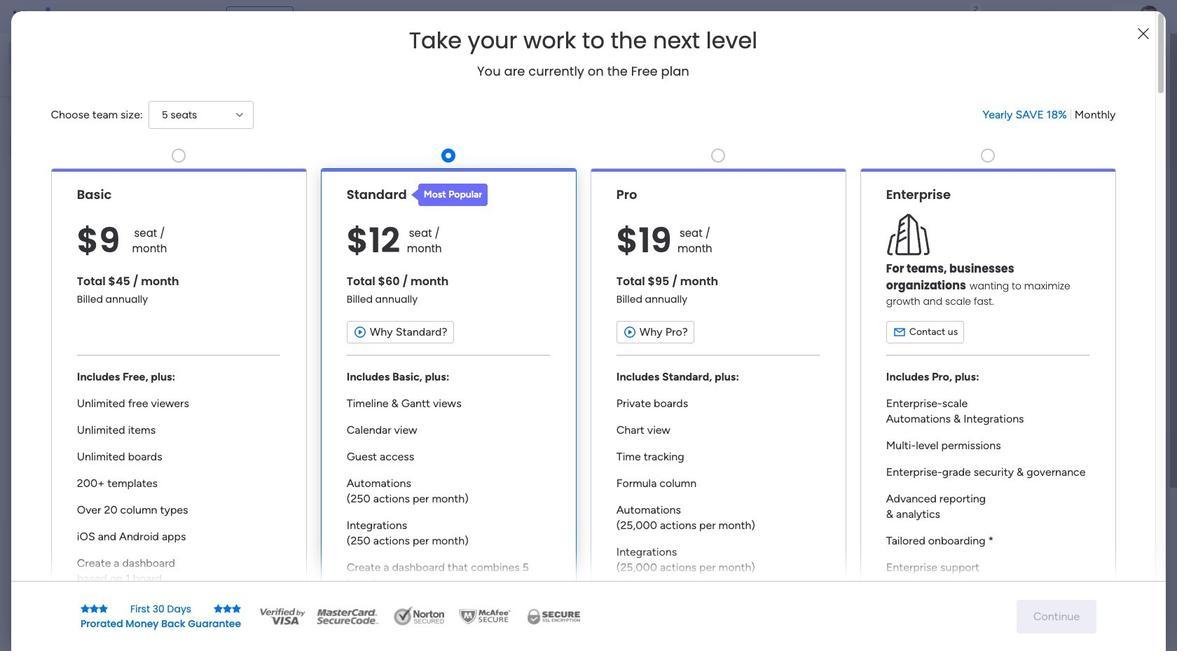 Task type: locate. For each thing, give the bounding box(es) containing it.
option
[[8, 42, 170, 64], [8, 66, 170, 88], [0, 166, 179, 169]]

circle o image
[[967, 167, 976, 178]]

0 horizontal spatial add to favorites image
[[416, 428, 430, 442]]

2 element
[[358, 528, 375, 544]]

public dashboard image
[[692, 256, 708, 271]]

heading
[[409, 28, 758, 53]]

1 horizontal spatial add to favorites image
[[645, 256, 659, 270]]

1 star image from the left
[[90, 604, 99, 614]]

norton secured image
[[388, 606, 451, 627]]

2 star image from the left
[[214, 604, 223, 614]]

2 image
[[970, 1, 982, 16]]

update feed image
[[959, 10, 973, 24]]

list box
[[0, 164, 179, 499]]

1 horizontal spatial star image
[[99, 604, 108, 614]]

select product image
[[13, 10, 27, 24]]

pro tier selected option
[[590, 168, 846, 632]]

0 horizontal spatial star image
[[80, 604, 90, 614]]

star image
[[90, 604, 99, 614], [214, 604, 223, 614], [223, 604, 232, 614], [232, 604, 241, 614]]

4 star image from the left
[[232, 604, 241, 614]]

1 star image from the left
[[80, 604, 90, 614]]

billing cycle selection group
[[983, 107, 1116, 122]]

add to favorites image
[[645, 256, 659, 270], [874, 256, 888, 270], [416, 428, 430, 442]]

getting started element
[[946, 511, 1156, 567]]

section head
[[411, 183, 488, 206]]

star image
[[80, 604, 90, 614], [99, 604, 108, 614]]

monday marketplace image
[[1021, 10, 1035, 24]]

standard tier selected option
[[321, 168, 576, 632]]



Task type: vqa. For each thing, say whether or not it's contained in the screenshot.
component ICON
yes



Task type: describe. For each thing, give the bounding box(es) containing it.
3 star image from the left
[[223, 604, 232, 614]]

close recently visited image
[[217, 114, 233, 131]]

templates image image
[[959, 282, 1144, 379]]

2 star image from the left
[[99, 604, 108, 614]]

search everything image
[[1055, 10, 1069, 24]]

enterprise tier selected option
[[860, 168, 1116, 632]]

basic tier selected option
[[51, 168, 307, 632]]

terry turtle image
[[249, 576, 278, 604]]

quick search results list box
[[217, 131, 912, 488]]

section head inside standard tier selected option
[[411, 183, 488, 206]]

verified by visa image
[[258, 606, 307, 627]]

mastercard secure code image
[[313, 606, 383, 627]]

remove from favorites image
[[416, 256, 430, 270]]

2 horizontal spatial add to favorites image
[[874, 256, 888, 270]]

tier options list box
[[51, 143, 1116, 632]]

0 vertical spatial option
[[8, 42, 170, 64]]

invite members image
[[990, 10, 1004, 24]]

see plans image
[[232, 9, 245, 25]]

component image
[[692, 278, 705, 290]]

terry turtle image
[[1138, 6, 1160, 28]]

check circle image
[[967, 149, 976, 160]]

1 vertical spatial option
[[8, 66, 170, 88]]

mcafee secure image
[[457, 606, 513, 627]]

notifications image
[[928, 10, 943, 24]]

ssl encrypted image
[[519, 606, 589, 627]]

help image
[[1086, 10, 1100, 24]]

2 vertical spatial option
[[0, 166, 179, 169]]



